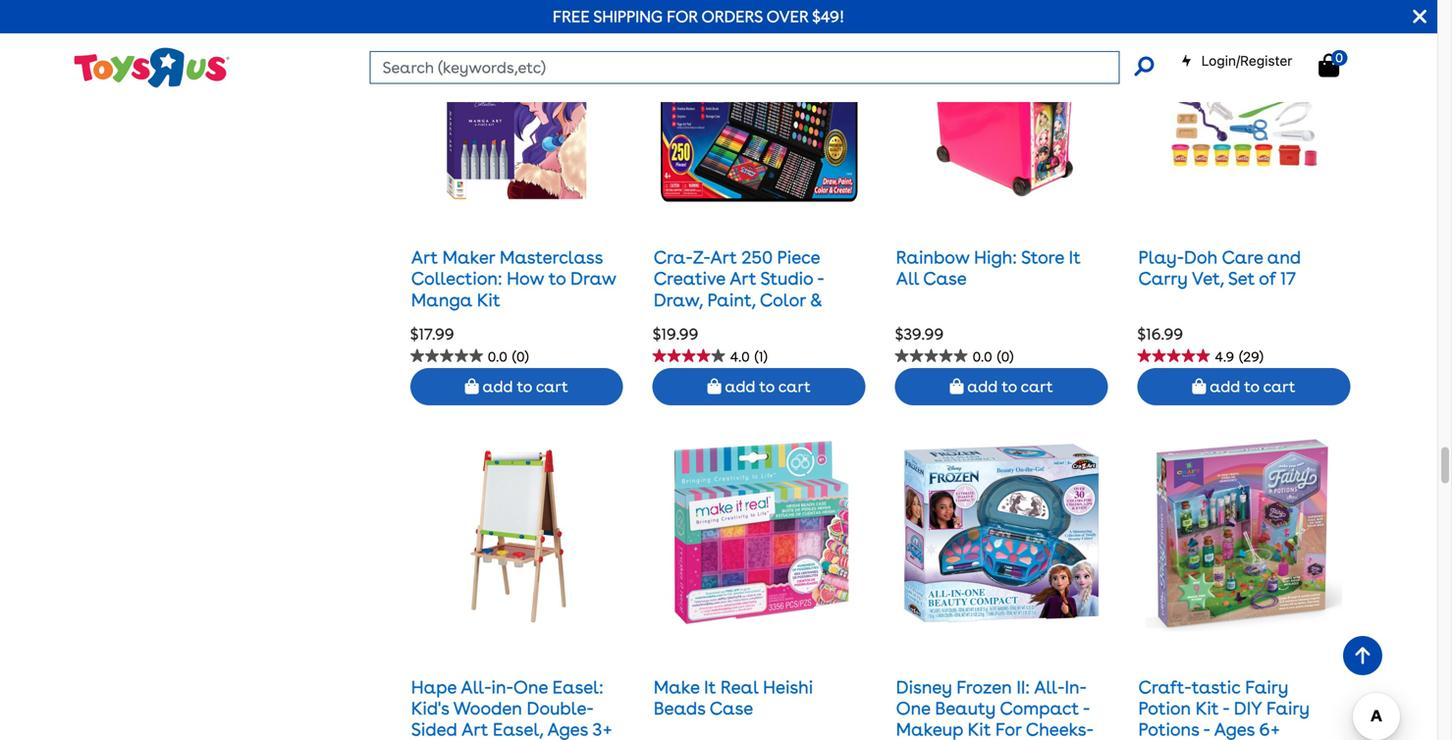 Task type: vqa. For each thing, say whether or not it's contained in the screenshot.


Task type: describe. For each thing, give the bounding box(es) containing it.
add for play-doh care and carry vet, set of 17
[[1210, 377, 1241, 396]]

to for art maker masterclass collection: how to draw manga kit
[[517, 377, 533, 396]]

$16.99
[[1138, 325, 1184, 344]]

4.9
[[1216, 349, 1235, 365]]

- left the "diy"
[[1223, 699, 1230, 720]]

play-
[[1139, 247, 1185, 268]]

rainbow
[[897, 247, 970, 268]]

set
[[1229, 268, 1256, 290]]

to for play-doh care and carry vet, set of 17
[[1245, 377, 1260, 396]]

login/register
[[1202, 53, 1293, 69]]

potion
[[1139, 699, 1192, 720]]

art maker masterclass collection: how to draw manga kit
[[411, 247, 617, 311]]

cra-z-art 250 piece creative art studio - draw, paint, color & create image
[[661, 5, 858, 202]]

all
[[897, 268, 920, 290]]

orders
[[702, 7, 763, 26]]

hape all-in-one easel: kid's wooden double-sided art easel, ages 3+ image
[[419, 435, 615, 632]]

0.0 (0) for to
[[488, 349, 529, 365]]

4.0
[[731, 349, 750, 365]]

easel:
[[553, 677, 604, 699]]

shopping bag image for rainbow high: store it all case
[[950, 379, 964, 395]]

vet,
[[1193, 268, 1225, 290]]

make it real  heishi beads case link
[[654, 677, 814, 720]]

0 link
[[1319, 50, 1360, 78]]

art maker masterclass collection: how to draw manga kit link
[[411, 247, 617, 311]]

it inside make it real  heishi beads case
[[705, 677, 716, 699]]

$39.99
[[896, 325, 944, 344]]

one inside disney frozen ii: all-in- one beauty compact - makeup kit for cheek
[[897, 699, 931, 720]]

over
[[767, 7, 809, 26]]

in-
[[1065, 677, 1087, 699]]

add to cart for rainbow high: store it all case
[[964, 377, 1054, 396]]

art left 250
[[711, 247, 737, 268]]

disney frozen ii: all-in- one beauty compact - makeup kit for cheek
[[897, 677, 1094, 741]]

draw
[[571, 268, 617, 290]]

$17.99
[[410, 325, 455, 344]]

case for it
[[710, 699, 754, 720]]

(0) for case
[[998, 349, 1014, 365]]

shopping bag image
[[1193, 379, 1207, 395]]

all- inside hape all-in-one easel: kid's wooden double- sided art easel, ages 3+
[[461, 677, 492, 699]]

double-
[[527, 699, 594, 720]]

kit inside disney frozen ii: all-in- one beauty compact - makeup kit for cheek
[[968, 720, 991, 741]]

draw,
[[654, 290, 703, 311]]

carry
[[1139, 268, 1188, 290]]

make it real  heishi beads case image
[[661, 435, 858, 632]]

compact
[[1000, 699, 1080, 720]]

0
[[1336, 50, 1344, 65]]

disney
[[897, 677, 953, 699]]

paint,
[[708, 290, 756, 311]]

250
[[742, 247, 773, 268]]

to for cra-z-art 250 piece creative art studio - draw, paint, color & create
[[760, 377, 775, 396]]

store
[[1022, 247, 1065, 268]]

all- inside disney frozen ii: all-in- one beauty compact - makeup kit for cheek
[[1035, 677, 1065, 699]]

easel,
[[493, 720, 544, 741]]

art up paint,
[[730, 268, 757, 290]]

in-
[[492, 677, 514, 699]]

cra-z-art 250 piece creative art studio - draw, paint, color & create $19.99
[[653, 247, 824, 344]]

for
[[667, 7, 698, 26]]

cart for play-doh care and carry vet, set of 17
[[1264, 377, 1296, 396]]

hape
[[411, 677, 457, 699]]

17
[[1281, 268, 1297, 290]]

login/register button
[[1182, 51, 1293, 71]]

tastic
[[1192, 677, 1241, 699]]

for
[[996, 720, 1022, 741]]

Enter Keyword or Item No. search field
[[370, 51, 1120, 84]]

free shipping for orders over $49!
[[553, 7, 845, 26]]

art maker masterclass collection: how to draw manga kit image
[[419, 5, 615, 202]]

make
[[654, 677, 700, 699]]

craft-tastic fairy potion kit - diy fairy potions - ages 6+ image
[[1146, 435, 1343, 632]]

play-doh care and carry vet, set of 17 image
[[1164, 5, 1325, 202]]

how
[[507, 268, 545, 290]]

shopping bag image for art maker masterclass collection: how to draw manga kit
[[465, 379, 479, 395]]

free shipping for orders over $49! link
[[553, 7, 845, 26]]

rainbow high: store it all case link
[[897, 247, 1081, 290]]

creative
[[654, 268, 726, 290]]

- inside the cra-z-art 250 piece creative art studio - draw, paint, color & create $19.99
[[818, 268, 824, 290]]

$19.99
[[653, 325, 699, 344]]

z-
[[693, 247, 711, 268]]

studio
[[761, 268, 814, 290]]

piece
[[778, 247, 820, 268]]

add for cra-z-art 250 piece creative art studio - draw, paint, color & create
[[725, 377, 756, 396]]

shipping
[[594, 7, 663, 26]]

high:
[[975, 247, 1018, 268]]

rainbow high: store it all case image
[[904, 5, 1101, 202]]

add to cart button for play-doh care and carry vet, set of 17
[[1138, 368, 1351, 406]]

shopping bag image inside 0 link
[[1319, 54, 1340, 77]]

doh
[[1185, 247, 1218, 268]]

toys r us image
[[72, 46, 229, 90]]

and
[[1268, 247, 1302, 268]]

(1)
[[755, 349, 768, 365]]

to for rainbow high: store it all case
[[1002, 377, 1018, 396]]

add to cart for art maker masterclass collection: how to draw manga kit
[[479, 377, 569, 396]]

potions
[[1139, 720, 1200, 741]]

collection:
[[411, 268, 502, 290]]

fairy up the "diy"
[[1246, 677, 1289, 699]]

(29)
[[1240, 349, 1264, 365]]

maker
[[443, 247, 495, 268]]

make it real  heishi beads case
[[654, 677, 814, 720]]

art inside art maker masterclass collection: how to draw manga kit
[[411, 247, 438, 268]]

makeup
[[897, 720, 964, 741]]

color
[[760, 290, 806, 311]]

heishi
[[763, 677, 814, 699]]



Task type: locate. For each thing, give the bounding box(es) containing it.
wooden
[[454, 699, 522, 720]]

(0)
[[513, 349, 529, 365], [998, 349, 1014, 365]]

to
[[549, 268, 566, 290], [517, 377, 533, 396], [760, 377, 775, 396], [1002, 377, 1018, 396], [1245, 377, 1260, 396]]

1 0.0 (0) from the left
[[488, 349, 529, 365]]

disney frozen ii: all-in-one beauty compact - makeup kit for cheeks-lips-eyes, dreamy colors, cra-z-art ages 8+ image
[[904, 435, 1101, 632]]

ages down the 'double-'
[[548, 720, 588, 741]]

add to cart button
[[410, 368, 624, 406], [653, 368, 866, 406], [896, 368, 1109, 406], [1138, 368, 1351, 406]]

0.0 down rainbow high: store it all case
[[973, 349, 993, 365]]

1 horizontal spatial 0.0 (0)
[[973, 349, 1014, 365]]

all- up 'compact'
[[1035, 677, 1065, 699]]

4.0 (1)
[[731, 349, 768, 365]]

case down rainbow
[[924, 268, 967, 290]]

add for rainbow high: store it all case
[[968, 377, 998, 396]]

&
[[810, 290, 823, 311]]

one up the 'double-'
[[514, 677, 548, 699]]

1 horizontal spatial 0.0
[[973, 349, 993, 365]]

close button image
[[1414, 6, 1427, 28]]

craft-tastic fairy potion kit - diy fairy potions - ages 6+
[[1139, 677, 1310, 741]]

all- up wooden
[[461, 677, 492, 699]]

-
[[818, 268, 824, 290], [1084, 699, 1090, 720], [1223, 699, 1230, 720], [1204, 720, 1211, 741]]

1 vertical spatial case
[[710, 699, 754, 720]]

play-doh care and carry vet, set of 17 link
[[1139, 247, 1302, 290]]

1 horizontal spatial (0)
[[998, 349, 1014, 365]]

2 add from the left
[[725, 377, 756, 396]]

1 ages from the left
[[548, 720, 588, 741]]

3 add to cart from the left
[[964, 377, 1054, 396]]

1 0.0 from the left
[[488, 349, 508, 365]]

one inside hape all-in-one easel: kid's wooden double- sided art easel, ages 3+
[[514, 677, 548, 699]]

craft-tastic fairy potion kit - diy fairy potions - ages 6+ link
[[1139, 677, 1310, 741]]

3 cart from the left
[[1021, 377, 1054, 396]]

manga
[[411, 290, 473, 311]]

1 horizontal spatial all-
[[1035, 677, 1065, 699]]

(0) down "how" in the top of the page
[[513, 349, 529, 365]]

masterclass
[[500, 247, 603, 268]]

kit down tastic
[[1196, 699, 1219, 720]]

to inside art maker masterclass collection: how to draw manga kit
[[549, 268, 566, 290]]

0.0 (0) down art maker masterclass collection: how to draw manga kit link
[[488, 349, 529, 365]]

cart for art maker masterclass collection: how to draw manga kit
[[536, 377, 569, 396]]

4 add to cart from the left
[[1207, 377, 1296, 396]]

ages inside craft-tastic fairy potion kit - diy fairy potions - ages 6+
[[1215, 720, 1256, 741]]

1 all- from the left
[[461, 677, 492, 699]]

add to cart button for rainbow high: store it all case
[[896, 368, 1109, 406]]

4.9 (29)
[[1216, 349, 1264, 365]]

4 add to cart button from the left
[[1138, 368, 1351, 406]]

0 horizontal spatial one
[[514, 677, 548, 699]]

cart for cra-z-art 250 piece creative art studio - draw, paint, color & create
[[779, 377, 811, 396]]

add to cart for cra-z-art 250 piece creative art studio - draw, paint, color & create
[[722, 377, 811, 396]]

real
[[721, 677, 759, 699]]

4 add from the left
[[1210, 377, 1241, 396]]

cart
[[536, 377, 569, 396], [779, 377, 811, 396], [1021, 377, 1054, 396], [1264, 377, 1296, 396]]

1 add to cart from the left
[[479, 377, 569, 396]]

1 add from the left
[[483, 377, 513, 396]]

all-
[[461, 677, 492, 699], [1035, 677, 1065, 699]]

craft-
[[1139, 677, 1192, 699]]

case for high:
[[924, 268, 967, 290]]

kid's
[[411, 699, 449, 720]]

0.0 (0)
[[488, 349, 529, 365], [973, 349, 1014, 365]]

4 cart from the left
[[1264, 377, 1296, 396]]

add for art maker masterclass collection: how to draw manga kit
[[483, 377, 513, 396]]

kit
[[477, 290, 501, 311], [1196, 699, 1219, 720], [968, 720, 991, 741]]

- inside disney frozen ii: all-in- one beauty compact - makeup kit for cheek
[[1084, 699, 1090, 720]]

hape all-in-one easel: kid's wooden double- sided art easel, ages 3+
[[411, 677, 613, 741]]

ages
[[548, 720, 588, 741], [1215, 720, 1256, 741]]

0.0 for case
[[973, 349, 993, 365]]

None search field
[[370, 51, 1155, 84]]

free
[[553, 7, 590, 26]]

0 horizontal spatial all-
[[461, 677, 492, 699]]

1 (0) from the left
[[513, 349, 529, 365]]

2 all- from the left
[[1035, 677, 1065, 699]]

0.0 (0) for case
[[973, 349, 1014, 365]]

1 horizontal spatial ages
[[1215, 720, 1256, 741]]

shopping bag image
[[1319, 54, 1340, 77], [465, 379, 479, 395], [708, 379, 722, 395], [950, 379, 964, 395]]

3 add from the left
[[968, 377, 998, 396]]

0 horizontal spatial kit
[[477, 290, 501, 311]]

2 0.0 from the left
[[973, 349, 993, 365]]

0 horizontal spatial it
[[705, 677, 716, 699]]

0 horizontal spatial (0)
[[513, 349, 529, 365]]

1 cart from the left
[[536, 377, 569, 396]]

cra-
[[654, 247, 693, 268]]

it
[[1069, 247, 1081, 268], [705, 677, 716, 699]]

cra-z-art 250 piece creative art studio - draw, paint, color & create link
[[654, 247, 824, 332]]

beauty
[[936, 699, 996, 720]]

case inside make it real  heishi beads case
[[710, 699, 754, 720]]

it inside rainbow high: store it all case
[[1069, 247, 1081, 268]]

beads
[[654, 699, 706, 720]]

0 horizontal spatial 0.0
[[488, 349, 508, 365]]

2 0.0 (0) from the left
[[973, 349, 1014, 365]]

2 cart from the left
[[779, 377, 811, 396]]

0 horizontal spatial case
[[710, 699, 754, 720]]

ii:
[[1017, 677, 1030, 699]]

art up the collection: on the top left
[[411, 247, 438, 268]]

1 horizontal spatial case
[[924, 268, 967, 290]]

kit inside craft-tastic fairy potion kit - diy fairy potions - ages 6+
[[1196, 699, 1219, 720]]

0 horizontal spatial ages
[[548, 720, 588, 741]]

create
[[654, 311, 712, 332]]

0 vertical spatial case
[[924, 268, 967, 290]]

frozen
[[957, 677, 1013, 699]]

0 vertical spatial it
[[1069, 247, 1081, 268]]

2 add to cart from the left
[[722, 377, 811, 396]]

care
[[1223, 247, 1264, 268]]

1 horizontal spatial one
[[897, 699, 931, 720]]

it right store
[[1069, 247, 1081, 268]]

3 add to cart button from the left
[[896, 368, 1109, 406]]

add to cart for play-doh care and carry vet, set of 17
[[1207, 377, 1296, 396]]

case
[[924, 268, 967, 290], [710, 699, 754, 720]]

2 (0) from the left
[[998, 349, 1014, 365]]

add to cart button for cra-z-art 250 piece creative art studio - draw, paint, color & create
[[653, 368, 866, 406]]

of
[[1260, 268, 1277, 290]]

(0) down rainbow high: store it all case
[[998, 349, 1014, 365]]

6+
[[1260, 720, 1281, 741]]

diy
[[1235, 699, 1263, 720]]

add
[[483, 377, 513, 396], [725, 377, 756, 396], [968, 377, 998, 396], [1210, 377, 1241, 396]]

art down wooden
[[462, 720, 488, 741]]

kit down the collection: on the top left
[[477, 290, 501, 311]]

2 add to cart button from the left
[[653, 368, 866, 406]]

art inside hape all-in-one easel: kid's wooden double- sided art easel, ages 3+
[[462, 720, 488, 741]]

shopping bag image for cra-z-art 250 piece creative art studio - draw, paint, color & create
[[708, 379, 722, 395]]

sided
[[411, 720, 458, 741]]

case down real at the bottom of page
[[710, 699, 754, 720]]

fairy
[[1246, 677, 1289, 699], [1267, 699, 1310, 720]]

rainbow high: store it all case
[[897, 247, 1081, 290]]

0.0 for to
[[488, 349, 508, 365]]

2 ages from the left
[[1215, 720, 1256, 741]]

fairy up 6+
[[1267, 699, 1310, 720]]

cart for rainbow high: store it all case
[[1021, 377, 1054, 396]]

(0) for to
[[513, 349, 529, 365]]

case inside rainbow high: store it all case
[[924, 268, 967, 290]]

ages inside hape all-in-one easel: kid's wooden double- sided art easel, ages 3+
[[548, 720, 588, 741]]

kit inside art maker masterclass collection: how to draw manga kit
[[477, 290, 501, 311]]

one down disney
[[897, 699, 931, 720]]

1 horizontal spatial it
[[1069, 247, 1081, 268]]

0.0 (0) down rainbow high: store it all case
[[973, 349, 1014, 365]]

add to cart
[[479, 377, 569, 396], [722, 377, 811, 396], [964, 377, 1054, 396], [1207, 377, 1296, 396]]

0 horizontal spatial 0.0 (0)
[[488, 349, 529, 365]]

kit down beauty
[[968, 720, 991, 741]]

play-doh care and carry vet, set of 17
[[1139, 247, 1302, 290]]

$49!
[[813, 7, 845, 26]]

3+
[[593, 720, 613, 741]]

add to cart button for art maker masterclass collection: how to draw manga kit
[[410, 368, 624, 406]]

0.0 down art maker masterclass collection: how to draw manga kit
[[488, 349, 508, 365]]

1 horizontal spatial kit
[[968, 720, 991, 741]]

hape all-in-one easel: kid's wooden double- sided art easel, ages 3+ link
[[411, 677, 613, 741]]

1 vertical spatial it
[[705, 677, 716, 699]]

disney frozen ii: all-in- one beauty compact - makeup kit for cheek link
[[897, 677, 1094, 741]]

it left real at the bottom of page
[[705, 677, 716, 699]]

1 add to cart button from the left
[[410, 368, 624, 406]]

- right potions
[[1204, 720, 1211, 741]]

- down in-
[[1084, 699, 1090, 720]]

- up "&"
[[818, 268, 824, 290]]

2 horizontal spatial kit
[[1196, 699, 1219, 720]]

art
[[411, 247, 438, 268], [711, 247, 737, 268], [730, 268, 757, 290], [462, 720, 488, 741]]

ages down the "diy"
[[1215, 720, 1256, 741]]



